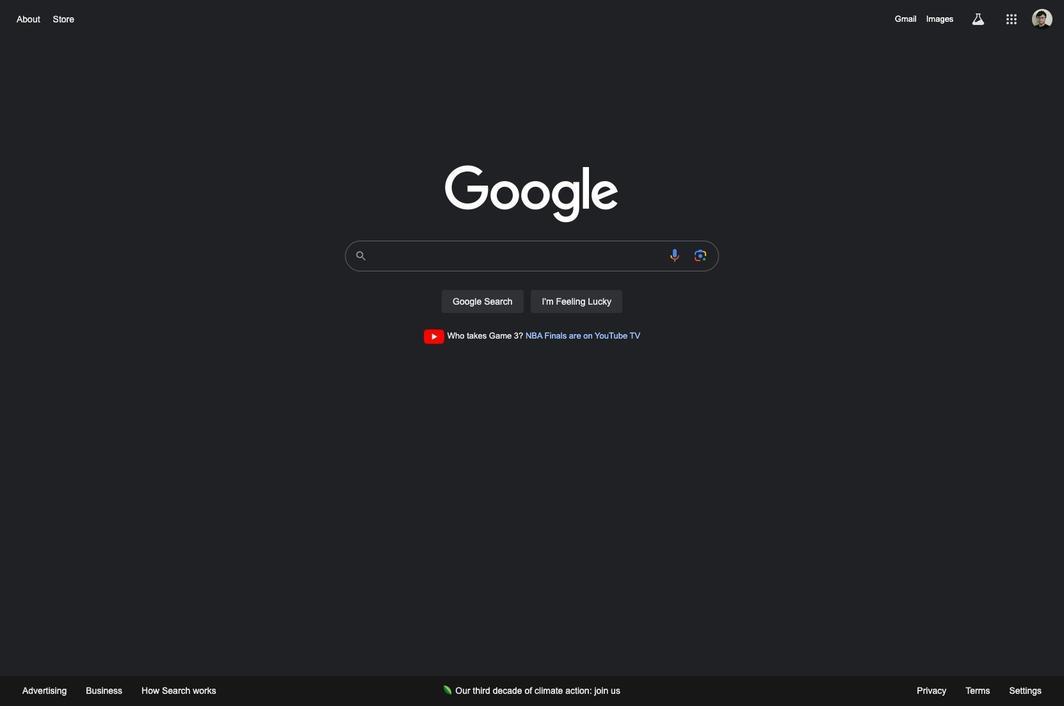Task type: describe. For each thing, give the bounding box(es) containing it.
search by voice image
[[668, 248, 683, 263]]

search labs image
[[972, 12, 987, 27]]

google image
[[445, 165, 620, 224]]

search by image image
[[693, 248, 709, 263]]



Task type: vqa. For each thing, say whether or not it's contained in the screenshot.
THE SEARCH BY IMAGE at the top right
yes



Task type: locate. For each thing, give the bounding box(es) containing it.
None search field
[[13, 237, 1052, 328]]

Search text field
[[376, 242, 660, 271]]



